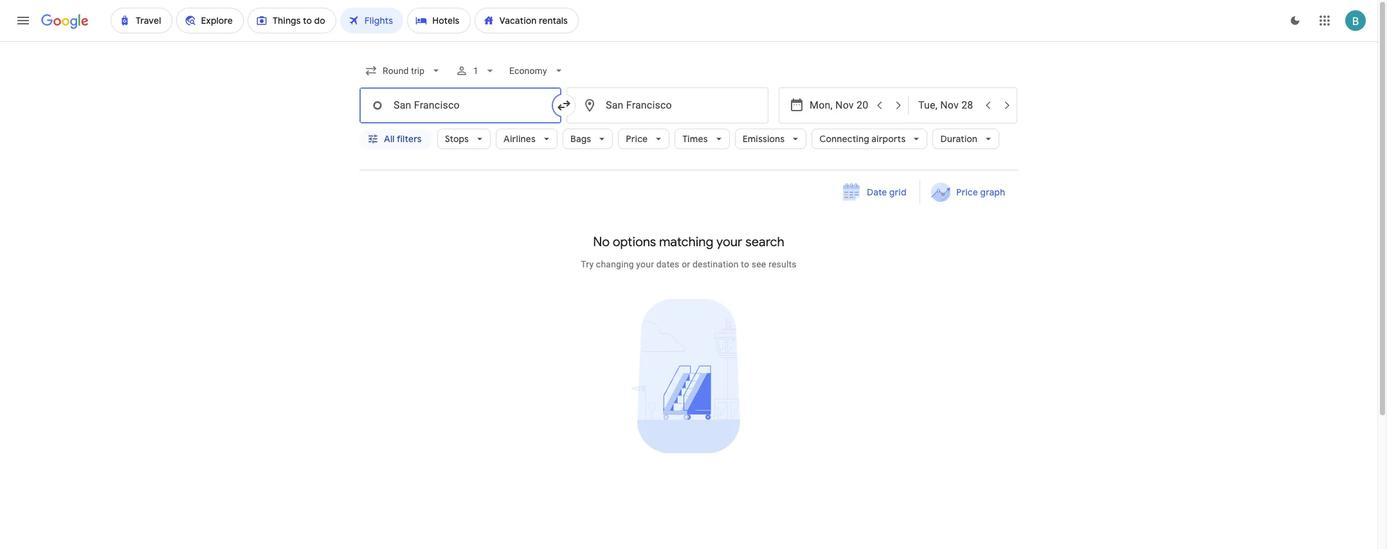 Task type: locate. For each thing, give the bounding box(es) containing it.
1 button
[[450, 55, 502, 86]]

price inside price 'popup button'
[[626, 133, 648, 145]]

1 horizontal spatial price
[[956, 186, 978, 198]]

price inside price graph button
[[956, 186, 978, 198]]

Return text field
[[918, 88, 977, 123]]

airlines
[[504, 133, 536, 145]]

bags button
[[563, 123, 613, 154]]

date
[[867, 186, 887, 198]]

0 horizontal spatial price
[[626, 133, 648, 145]]

your
[[716, 234, 742, 250], [636, 259, 654, 269]]

1 horizontal spatial your
[[716, 234, 742, 250]]

try changing your dates or destination to see results
[[581, 259, 797, 269]]

1 vertical spatial price
[[956, 186, 978, 198]]

None search field
[[359, 55, 1018, 170]]

change appearance image
[[1280, 5, 1310, 36]]

price
[[626, 133, 648, 145], [956, 186, 978, 198]]

duration
[[940, 133, 977, 145]]

or
[[682, 259, 690, 269]]

0 horizontal spatial your
[[636, 259, 654, 269]]

price right bags popup button
[[626, 133, 648, 145]]

duration button
[[933, 123, 999, 154]]

stops button
[[437, 123, 491, 154]]

matching
[[659, 234, 713, 250]]

no
[[593, 234, 610, 250]]

0 vertical spatial price
[[626, 133, 648, 145]]

destination
[[692, 259, 739, 269]]

Departure text field
[[810, 88, 869, 123]]

emissions button
[[735, 123, 806, 154]]

None text field
[[359, 87, 561, 123]]

try
[[581, 259, 594, 269]]

your left dates
[[636, 259, 654, 269]]

None text field
[[567, 87, 768, 123]]

times
[[682, 133, 708, 145]]

grid
[[889, 186, 907, 198]]

all filters button
[[359, 123, 432, 154]]

your up destination at the top of the page
[[716, 234, 742, 250]]

price left graph
[[956, 186, 978, 198]]

None field
[[359, 59, 448, 82], [504, 59, 570, 82], [359, 59, 448, 82], [504, 59, 570, 82]]

airlines button
[[496, 123, 558, 154]]



Task type: vqa. For each thing, say whether or not it's contained in the screenshot.
no
yes



Task type: describe. For each thing, give the bounding box(es) containing it.
price for price graph
[[956, 186, 978, 198]]

bags
[[570, 133, 591, 145]]

no options matching your search
[[593, 234, 784, 250]]

swap origin and destination. image
[[556, 98, 572, 113]]

price button
[[618, 123, 670, 154]]

1 vertical spatial your
[[636, 259, 654, 269]]

price graph
[[956, 186, 1005, 198]]

date grid
[[867, 186, 907, 198]]

date grid button
[[833, 181, 917, 204]]

connecting airports
[[819, 133, 906, 145]]

airports
[[871, 133, 906, 145]]

connecting
[[819, 133, 869, 145]]

times button
[[675, 123, 730, 154]]

to
[[741, 259, 749, 269]]

dates
[[656, 259, 679, 269]]

all filters
[[384, 133, 422, 145]]

changing
[[596, 259, 634, 269]]

0 vertical spatial your
[[716, 234, 742, 250]]

price for price
[[626, 133, 648, 145]]

loading results progress bar
[[0, 41, 1377, 44]]

stops
[[445, 133, 469, 145]]

options
[[613, 234, 656, 250]]

connecting airports button
[[812, 123, 928, 154]]

all
[[384, 133, 395, 145]]

no options matching your search main content
[[359, 181, 1018, 549]]

emissions
[[742, 133, 785, 145]]

main menu image
[[15, 13, 31, 28]]

1
[[473, 66, 479, 76]]

graph
[[980, 186, 1005, 198]]

filters
[[397, 133, 422, 145]]

results
[[768, 259, 797, 269]]

none search field containing all filters
[[359, 55, 1018, 170]]

search
[[745, 234, 784, 250]]

price graph button
[[923, 181, 1015, 204]]

see
[[752, 259, 766, 269]]



